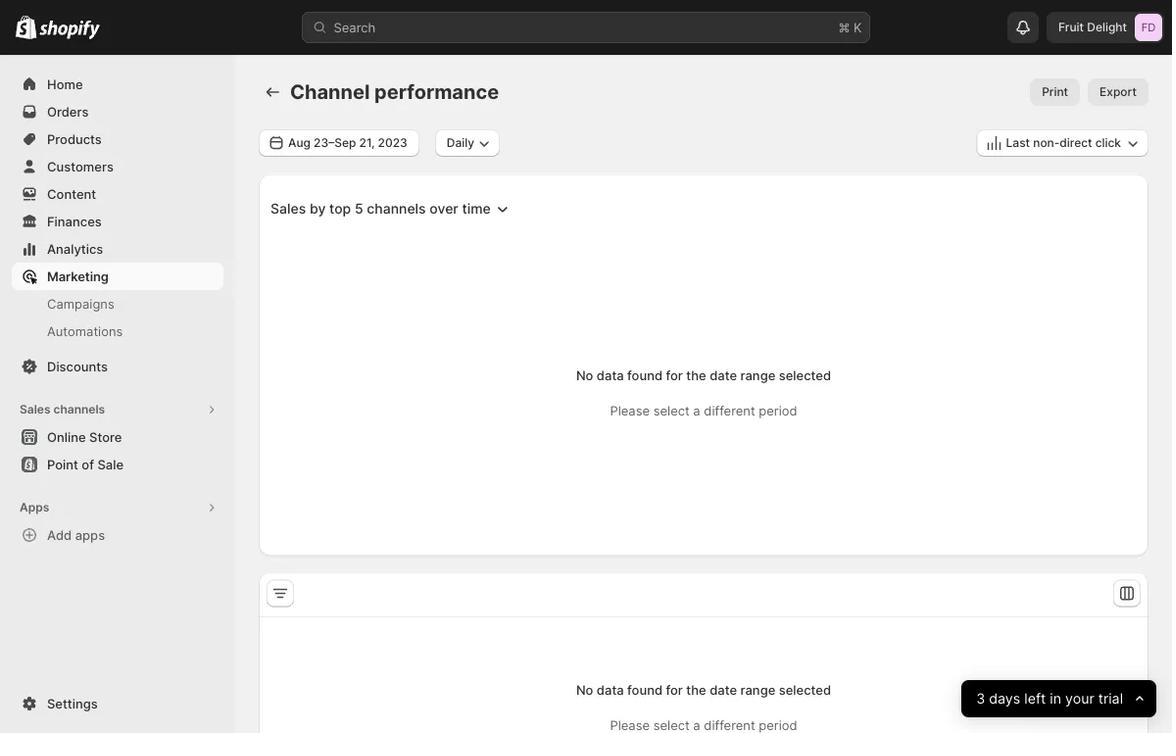 Task type: describe. For each thing, give the bounding box(es) containing it.
last non-direct click button
[[977, 129, 1149, 157]]

add apps
[[47, 527, 105, 543]]

apps
[[75, 527, 105, 543]]

1 date from the top
[[710, 368, 737, 383]]

channel
[[290, 80, 370, 104]]

customers
[[47, 159, 114, 174]]

print
[[1042, 85, 1069, 99]]

sale
[[97, 457, 124, 472]]

content
[[47, 186, 96, 201]]

1 the from the top
[[687, 368, 707, 383]]

⌘ k
[[839, 20, 862, 35]]

apps
[[20, 501, 49, 515]]

marketing link
[[12, 263, 224, 290]]

aug
[[288, 136, 311, 150]]

1 a from the top
[[694, 403, 701, 419]]

3 days left in your trial button
[[962, 680, 1157, 718]]

orders
[[47, 104, 89, 119]]

1 please from the top
[[610, 403, 650, 419]]

23–sep
[[314, 136, 356, 150]]

1 selected from the top
[[779, 368, 832, 383]]

1 no data found for the date range selected from the top
[[576, 368, 832, 383]]

last non-direct click
[[1006, 136, 1122, 150]]

2 different from the top
[[704, 718, 756, 733]]

⌘
[[839, 20, 850, 35]]

analytics link
[[12, 235, 224, 263]]

1 data from the top
[[597, 368, 624, 383]]

analytics
[[47, 241, 103, 256]]

2 for from the top
[[666, 682, 683, 698]]

5
[[355, 201, 363, 217]]

2 data from the top
[[597, 682, 624, 698]]

2 date from the top
[[710, 682, 737, 698]]

daily button
[[435, 129, 500, 157]]

2 period from the top
[[759, 718, 798, 733]]

sales by top 5 channels over time
[[271, 201, 491, 217]]

marketing
[[47, 269, 109, 284]]

direct
[[1060, 136, 1093, 150]]

content link
[[12, 180, 224, 208]]

fruit delight
[[1059, 20, 1128, 34]]

2 selected from the top
[[779, 682, 832, 698]]

online
[[47, 429, 86, 445]]

settings link
[[12, 690, 224, 718]]

products link
[[12, 125, 224, 153]]

0 horizontal spatial shopify image
[[16, 15, 37, 39]]

discounts
[[47, 359, 108, 374]]

online store
[[47, 429, 122, 445]]

1 please select a different period from the top
[[610, 403, 798, 419]]

orders link
[[12, 98, 224, 125]]

point
[[47, 457, 78, 472]]

store
[[89, 429, 122, 445]]

1 found from the top
[[628, 368, 663, 383]]

online store button
[[0, 424, 235, 451]]

2 please from the top
[[610, 718, 650, 733]]

non-
[[1034, 136, 1060, 150]]

finances link
[[12, 208, 224, 235]]

channels inside dropdown button
[[367, 201, 426, 217]]

sales by top 5 channels over time button
[[259, 193, 524, 226]]

campaigns
[[47, 296, 114, 311]]

performance
[[375, 80, 499, 104]]

home link
[[12, 71, 224, 98]]

point of sale button
[[0, 451, 235, 478]]

2 range from the top
[[741, 682, 776, 698]]

2 please select a different period from the top
[[610, 718, 798, 733]]

export button
[[1088, 78, 1149, 106]]

2 found from the top
[[628, 682, 663, 698]]



Task type: vqa. For each thing, say whether or not it's contained in the screenshot.
— associated with Add discount
no



Task type: locate. For each thing, give the bounding box(es) containing it.
channels inside button
[[53, 402, 105, 417]]

1 horizontal spatial channels
[[367, 201, 426, 217]]

sales channels button
[[12, 396, 224, 424]]

0 vertical spatial channels
[[367, 201, 426, 217]]

2 no from the top
[[576, 682, 594, 698]]

0 horizontal spatial sales
[[20, 402, 51, 417]]

found
[[628, 368, 663, 383], [628, 682, 663, 698]]

1 vertical spatial please select a different period
[[610, 718, 798, 733]]

automations
[[47, 324, 123, 339]]

1 select from the top
[[654, 403, 690, 419]]

1 vertical spatial for
[[666, 682, 683, 698]]

add apps button
[[12, 522, 224, 549]]

1 vertical spatial different
[[704, 718, 756, 733]]

0 vertical spatial a
[[694, 403, 701, 419]]

daily
[[447, 136, 475, 150]]

1 vertical spatial found
[[628, 682, 663, 698]]

1 vertical spatial selected
[[779, 682, 832, 698]]

apps button
[[12, 494, 224, 522]]

sales
[[271, 201, 306, 217], [20, 402, 51, 417]]

0 vertical spatial sales
[[271, 201, 306, 217]]

sales left by
[[271, 201, 306, 217]]

0 vertical spatial select
[[654, 403, 690, 419]]

3
[[976, 691, 985, 707]]

sales channels
[[20, 402, 105, 417]]

in
[[1050, 691, 1062, 707]]

settings
[[47, 696, 98, 711]]

1 vertical spatial date
[[710, 682, 737, 698]]

print button
[[1031, 78, 1081, 106]]

the
[[687, 368, 707, 383], [687, 682, 707, 698]]

2023
[[378, 136, 408, 150]]

home
[[47, 76, 83, 92]]

top
[[329, 201, 351, 217]]

add
[[47, 527, 72, 543]]

point of sale
[[47, 457, 124, 472]]

0 vertical spatial period
[[759, 403, 798, 419]]

1 no from the top
[[576, 368, 594, 383]]

0 vertical spatial range
[[741, 368, 776, 383]]

channel performance
[[290, 80, 499, 104]]

online store link
[[12, 424, 224, 451]]

0 vertical spatial the
[[687, 368, 707, 383]]

click
[[1096, 136, 1122, 150]]

selected
[[779, 368, 832, 383], [779, 682, 832, 698]]

0 vertical spatial please
[[610, 403, 650, 419]]

last
[[1006, 136, 1030, 150]]

0 vertical spatial selected
[[779, 368, 832, 383]]

search
[[334, 20, 376, 35]]

delight
[[1088, 20, 1128, 34]]

please
[[610, 403, 650, 419], [610, 718, 650, 733]]

period
[[759, 403, 798, 419], [759, 718, 798, 733]]

1 different from the top
[[704, 403, 756, 419]]

0 vertical spatial data
[[597, 368, 624, 383]]

channels up online store
[[53, 402, 105, 417]]

1 for from the top
[[666, 368, 683, 383]]

left
[[1025, 691, 1046, 707]]

of
[[82, 457, 94, 472]]

1 vertical spatial the
[[687, 682, 707, 698]]

shopify image
[[16, 15, 37, 39], [39, 20, 100, 40]]

automations link
[[12, 318, 224, 345]]

channels
[[367, 201, 426, 217], [53, 402, 105, 417]]

products
[[47, 131, 102, 147]]

0 vertical spatial no
[[576, 368, 594, 383]]

fruit delight image
[[1135, 14, 1163, 41]]

0 vertical spatial for
[[666, 368, 683, 383]]

1 horizontal spatial shopify image
[[39, 20, 100, 40]]

aug 23–sep 21, 2023 button
[[259, 129, 419, 157]]

export
[[1100, 85, 1137, 99]]

1 vertical spatial please
[[610, 718, 650, 733]]

over
[[430, 201, 459, 217]]

2 the from the top
[[687, 682, 707, 698]]

trial
[[1099, 691, 1123, 707]]

aug 23–sep 21, 2023
[[288, 136, 408, 150]]

by
[[310, 201, 326, 217]]

fruit
[[1059, 20, 1084, 34]]

sales inside button
[[20, 402, 51, 417]]

customers link
[[12, 153, 224, 180]]

campaigns link
[[12, 290, 224, 318]]

days
[[989, 691, 1021, 707]]

21,
[[359, 136, 375, 150]]

1 vertical spatial data
[[597, 682, 624, 698]]

time
[[462, 201, 491, 217]]

2 select from the top
[[654, 718, 690, 733]]

select
[[654, 403, 690, 419], [654, 718, 690, 733]]

channels right 5
[[367, 201, 426, 217]]

1 vertical spatial select
[[654, 718, 690, 733]]

1 vertical spatial no data found for the date range selected
[[576, 682, 832, 698]]

for
[[666, 368, 683, 383], [666, 682, 683, 698]]

point of sale link
[[12, 451, 224, 478]]

no
[[576, 368, 594, 383], [576, 682, 594, 698]]

1 range from the top
[[741, 368, 776, 383]]

k
[[854, 20, 862, 35]]

sales up online
[[20, 402, 51, 417]]

data
[[597, 368, 624, 383], [597, 682, 624, 698]]

1 period from the top
[[759, 403, 798, 419]]

1 vertical spatial channels
[[53, 402, 105, 417]]

a
[[694, 403, 701, 419], [694, 718, 701, 733]]

0 vertical spatial please select a different period
[[610, 403, 798, 419]]

3 days left in your trial
[[976, 691, 1123, 707]]

sales for sales channels
[[20, 402, 51, 417]]

1 horizontal spatial sales
[[271, 201, 306, 217]]

2 no data found for the date range selected from the top
[[576, 682, 832, 698]]

0 vertical spatial no data found for the date range selected
[[576, 368, 832, 383]]

1 vertical spatial no
[[576, 682, 594, 698]]

1 vertical spatial a
[[694, 718, 701, 733]]

0 horizontal spatial channels
[[53, 402, 105, 417]]

1 vertical spatial period
[[759, 718, 798, 733]]

range
[[741, 368, 776, 383], [741, 682, 776, 698]]

different
[[704, 403, 756, 419], [704, 718, 756, 733]]

no data found for the date range selected
[[576, 368, 832, 383], [576, 682, 832, 698]]

2 a from the top
[[694, 718, 701, 733]]

sales inside dropdown button
[[271, 201, 306, 217]]

date
[[710, 368, 737, 383], [710, 682, 737, 698]]

discounts link
[[12, 353, 224, 380]]

finances
[[47, 214, 102, 229]]

1 vertical spatial sales
[[20, 402, 51, 417]]

0 vertical spatial date
[[710, 368, 737, 383]]

sales for sales by top 5 channels over time
[[271, 201, 306, 217]]

1 vertical spatial range
[[741, 682, 776, 698]]

your
[[1066, 691, 1095, 707]]

0 vertical spatial found
[[628, 368, 663, 383]]

please select a different period
[[610, 403, 798, 419], [610, 718, 798, 733]]

0 vertical spatial different
[[704, 403, 756, 419]]



